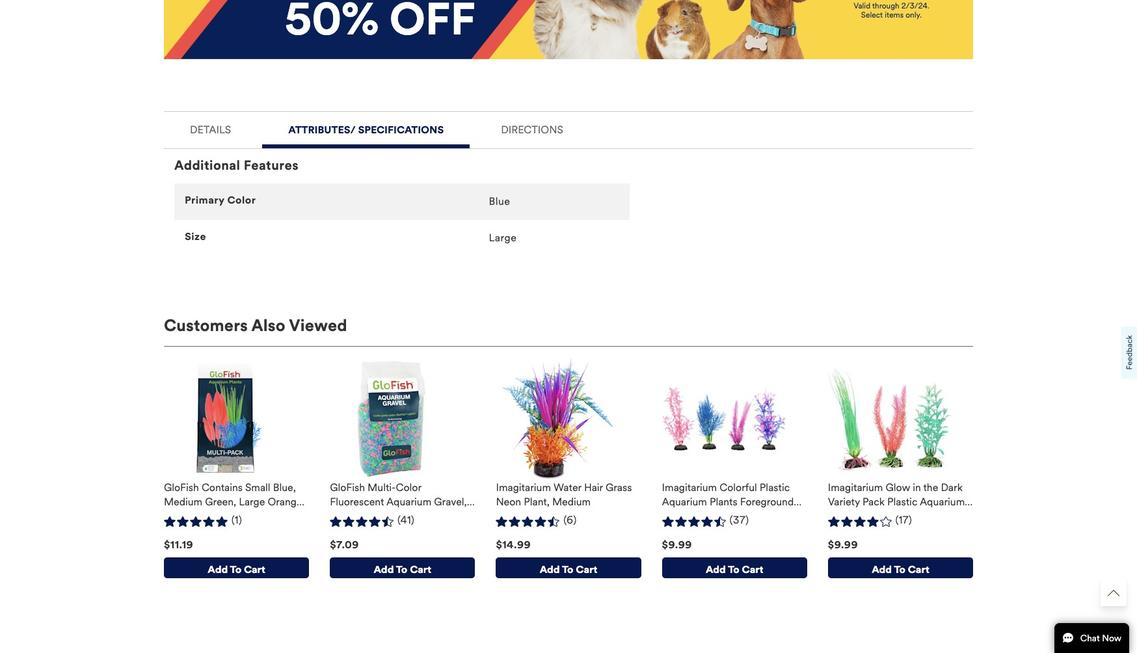 Task type: describe. For each thing, give the bounding box(es) containing it.
product details tab list
[[164, 111, 973, 267]]

select
[[861, 11, 883, 20]]

blue
[[489, 195, 510, 208]]

a cat, a gerbil, and a dog. image
[[531, 0, 826, 59]]

valid
[[854, 2, 871, 11]]

details button
[[169, 112, 252, 145]]

primary color
[[185, 194, 256, 206]]

4 cart from the left
[[742, 563, 763, 576]]

to for fourth add to cart button from the right
[[396, 563, 407, 576]]

details
[[190, 124, 231, 136]]

scroll to top image
[[1108, 587, 1120, 599]]

valid through 2/3/24. select items only.
[[854, 2, 929, 20]]

add to cart for 1st add to cart button from the left
[[208, 563, 265, 576]]

to for first add to cart button from right
[[894, 563, 906, 576]]

additional features
[[174, 158, 299, 174]]

add to cart for third add to cart button from left
[[540, 563, 597, 576]]

5 cart from the left
[[908, 563, 929, 576]]

3 add to cart button from the left
[[496, 558, 641, 578]]

size
[[185, 230, 206, 243]]

2/3/24.
[[901, 2, 929, 11]]

additional
[[174, 158, 240, 174]]

4 add to cart button from the left
[[662, 558, 807, 578]]

directions button
[[480, 112, 584, 145]]

viewed
[[289, 316, 347, 336]]

to for second add to cart button from the right
[[728, 563, 740, 576]]

add for second add to cart button from the right
[[706, 563, 726, 576]]

customers also viewed
[[164, 316, 347, 336]]



Task type: locate. For each thing, give the bounding box(es) containing it.
4 add from the left
[[706, 563, 726, 576]]

features
[[244, 158, 299, 174]]

3 to from the left
[[562, 563, 573, 576]]

styled arrow button link
[[1101, 580, 1127, 606]]

to
[[230, 563, 241, 576], [396, 563, 407, 576], [562, 563, 573, 576], [728, 563, 740, 576], [894, 563, 906, 576]]

5 add to cart button from the left
[[828, 558, 973, 578]]

1 add to cart from the left
[[208, 563, 265, 576]]

add
[[208, 563, 228, 576], [374, 563, 394, 576], [540, 563, 560, 576], [706, 563, 726, 576], [872, 563, 892, 576]]

4 to from the left
[[728, 563, 740, 576]]

attributes/
[[288, 124, 356, 136]]

2 to from the left
[[396, 563, 407, 576]]

3 cart from the left
[[576, 563, 597, 576]]

specifications
[[358, 124, 444, 136]]

add for 1st add to cart button from the left
[[208, 563, 228, 576]]

3 add from the left
[[540, 563, 560, 576]]

2 cart from the left
[[410, 563, 431, 576]]

3 add to cart from the left
[[540, 563, 597, 576]]

2 add to cart from the left
[[374, 563, 431, 576]]

add for fourth add to cart button from the right
[[374, 563, 394, 576]]

attributes/ specifications
[[288, 124, 444, 136]]

customers
[[164, 316, 248, 336]]

2 add from the left
[[374, 563, 394, 576]]

add for third add to cart button from left
[[540, 563, 560, 576]]

add to cart button
[[164, 558, 309, 578], [330, 558, 475, 578], [496, 558, 641, 578], [662, 558, 807, 578], [828, 558, 973, 578]]

also
[[251, 316, 286, 336]]

directions
[[501, 124, 563, 136]]

primary
[[185, 194, 225, 206]]

to for third add to cart button from left
[[562, 563, 573, 576]]

5 to from the left
[[894, 563, 906, 576]]

1 cart from the left
[[244, 563, 265, 576]]

cart
[[244, 563, 265, 576], [410, 563, 431, 576], [576, 563, 597, 576], [742, 563, 763, 576], [908, 563, 929, 576]]

to for 1st add to cart button from the left
[[230, 563, 241, 576]]

5 add to cart from the left
[[872, 563, 929, 576]]

add to cart for fourth add to cart button from the right
[[374, 563, 431, 576]]

large
[[489, 232, 517, 244]]

add for first add to cart button from right
[[872, 563, 892, 576]]

add to cart for first add to cart button from right
[[872, 563, 929, 576]]

attributes/ specifications button
[[262, 112, 470, 145]]

through
[[872, 2, 899, 11]]

add to cart
[[208, 563, 265, 576], [374, 563, 431, 576], [540, 563, 597, 576], [706, 563, 763, 576], [872, 563, 929, 576]]

only.
[[906, 11, 922, 20]]

2 add to cart button from the left
[[330, 558, 475, 578]]

1 add from the left
[[208, 563, 228, 576]]

add to cart for second add to cart button from the right
[[706, 563, 763, 576]]

1 add to cart button from the left
[[164, 558, 309, 578]]

5 add from the left
[[872, 563, 892, 576]]

1 to from the left
[[230, 563, 241, 576]]

color
[[227, 194, 256, 206]]

4 add to cart from the left
[[706, 563, 763, 576]]

items
[[885, 11, 904, 20]]



